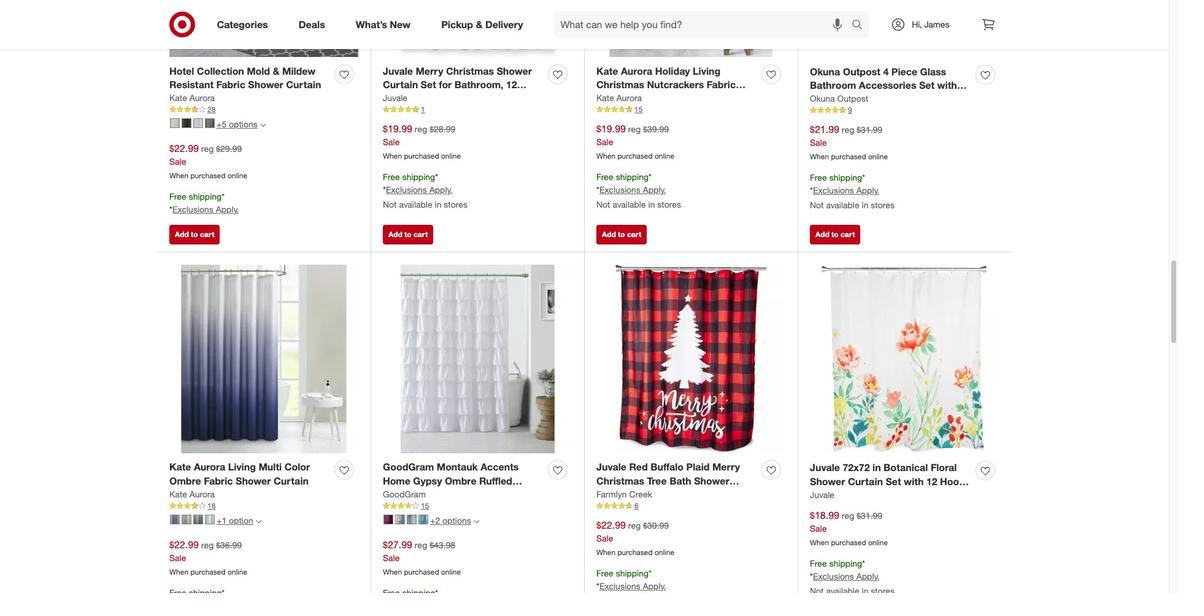 Task type: locate. For each thing, give the bounding box(es) containing it.
when inside $21.99 reg $31.99 sale when purchased online
[[810, 152, 829, 161]]

0 vertical spatial hooks
[[383, 93, 413, 105]]

kate aurora for ombre
[[169, 490, 215, 500]]

gray image
[[193, 118, 203, 128], [395, 515, 405, 525]]

christmas left nutcrackers
[[596, 79, 644, 91]]

2 horizontal spatial available
[[826, 200, 859, 210]]

outpost left the 4
[[843, 65, 880, 78]]

1 vertical spatial $22.99
[[596, 520, 626, 532]]

exclusions apply. button down $19.99 reg $28.99 sale when purchased online
[[386, 184, 452, 196]]

bathroom inside okuna outpost 4 piece glass bathroom accessories set with soap dispenser, toothbrush holder, apothecary mason jar
[[810, 79, 856, 92]]

1 horizontal spatial bathroom
[[918, 490, 965, 503]]

exclusions apply. button for kate aurora holiday living christmas nutcrackers fabric shower curtain
[[599, 184, 666, 196]]

with inside juvale 72x72 in botanical floral shower curtain set with 12 hooks set, watercolor flower bathroom decor
[[904, 476, 924, 489]]

reg down 1
[[415, 124, 427, 135]]

0 vertical spatial 12
[[506, 79, 517, 91]]

online down watercolor
[[868, 539, 888, 548]]

kate aurora link for nutcrackers
[[596, 92, 642, 104]]

0 horizontal spatial christmas
[[446, 65, 494, 77]]

juvale red buffalo plaid merry christmas tree bath shower curtain set polyester with 12 hooks for bathroom decor 70"x71" image
[[596, 265, 785, 454], [596, 265, 785, 454]]

all colors + 5 more colors element
[[260, 121, 266, 128]]

kate aurora up 18
[[169, 490, 215, 500]]

free shipping * * exclusions apply. down $22.99 reg $30.99 sale when purchased online
[[596, 569, 666, 592]]

fabric inside hotel collection mold & mildew resistant fabric shower curtain
[[216, 79, 245, 91]]

bathroom
[[810, 79, 856, 92], [918, 490, 965, 503]]

add for juvale merry christmas shower curtain set for bathroom, 12 hooks included, 70 x 71 inches
[[388, 230, 402, 240]]

free shipping * * exclusions apply. not available in stores for okuna outpost 4 piece glass bathroom accessories set with soap dispenser, toothbrush holder, apothecary mason jar
[[810, 172, 895, 210]]

shower inside juvale merry christmas shower curtain set for bathroom, 12 hooks included, 70 x 71 inches
[[497, 65, 532, 77]]

4 add to cart from the left
[[815, 230, 855, 240]]

0 horizontal spatial not
[[383, 199, 397, 210]]

juvale link
[[383, 92, 407, 104], [810, 490, 834, 502]]

online down apothecary
[[868, 152, 888, 161]]

juvale inside juvale 72x72 in botanical floral shower curtain set with 12 hooks set, watercolor flower bathroom decor
[[810, 462, 840, 475]]

set inside juvale 72x72 in botanical floral shower curtain set with 12 hooks set, watercolor flower bathroom decor
[[886, 476, 901, 489]]

exclusions apply. button for juvale merry christmas shower curtain set for bathroom, 12 hooks included, 70 x 71 inches
[[386, 184, 452, 196]]

aurora
[[621, 65, 652, 77], [189, 93, 215, 103], [616, 93, 642, 103], [194, 462, 225, 474], [189, 490, 215, 500]]

online down '$30.99'
[[655, 549, 674, 558]]

18
[[207, 502, 216, 511]]

not for juvale merry christmas shower curtain set for bathroom, 12 hooks included, 70 x 71 inches
[[383, 199, 397, 210]]

set down glass
[[919, 79, 935, 92]]

1 vertical spatial bathroom
[[918, 490, 965, 503]]

free shipping * * exclusions apply. not available in stores down $21.99 reg $31.99 sale when purchased online
[[810, 172, 895, 210]]

when inside $27.99 reg $43.98 sale when purchased online
[[383, 568, 402, 577]]

options left all colors + 2 more colors element
[[442, 516, 471, 527]]

holiday
[[655, 65, 690, 77]]

shipping down $19.99 reg $28.99 sale when purchased online
[[402, 172, 435, 182]]

with down botanical
[[904, 476, 924, 489]]

0 vertical spatial okuna
[[810, 65, 840, 78]]

bathroom up okuna outpost
[[810, 79, 856, 92]]

cart for juvale merry christmas shower curtain set for bathroom, 12 hooks included, 70 x 71 inches
[[414, 230, 428, 240]]

purchased inside $21.99 reg $31.99 sale when purchased online
[[831, 152, 866, 161]]

merry
[[416, 65, 443, 77]]

bathroom,
[[455, 79, 503, 91]]

1 horizontal spatial free shipping * * exclusions apply. not available in stores
[[596, 172, 681, 210]]

juvale 72x72 in botanical floral shower curtain set with 12 hooks set, watercolor flower bathroom decor image
[[810, 265, 999, 455], [810, 265, 999, 455]]

kate aurora link up $19.99 reg $39.99 sale when purchased online
[[596, 92, 642, 104]]

hotel collection mold & mildew resistant fabric shower curtain image
[[169, 0, 358, 57]]

-
[[490, 490, 494, 502]]

shower inside hotel collection mold & mildew resistant fabric shower curtain
[[248, 79, 283, 91]]

0 horizontal spatial $19.99
[[383, 123, 412, 135]]

when for hotel collection mold & mildew resistant fabric shower curtain
[[169, 171, 188, 181]]

juvale up "set,"
[[810, 462, 840, 475]]

christmas inside "kate aurora holiday living christmas nutcrackers fabric shower curtain"
[[596, 79, 644, 91]]

curtain inside juvale 72x72 in botanical floral shower curtain set with 12 hooks set, watercolor flower bathroom decor
[[848, 476, 883, 489]]

okuna up the holder,
[[810, 93, 835, 104]]

kate aurora living multi color ombre fabric shower curtain image
[[169, 265, 358, 454]]

juvale merry christmas shower curtain set for bathroom, 12 hooks included, 70 x 71 inches image
[[383, 0, 572, 57], [383, 0, 572, 57]]

2 vertical spatial $22.99
[[169, 539, 199, 552]]

hooks down floral
[[940, 476, 970, 489]]

0 vertical spatial $31.99
[[857, 125, 882, 135]]

2 $19.99 from the left
[[596, 123, 626, 135]]

when inside $18.99 reg $31.99 sale when purchased online
[[810, 539, 829, 548]]

shipping
[[402, 172, 435, 182], [616, 172, 649, 182], [829, 172, 862, 183], [189, 191, 222, 202], [829, 559, 862, 569], [616, 569, 649, 579]]

shipping down $21.99 reg $31.99 sale when purchased online
[[829, 172, 862, 183]]

reg down watercolor
[[842, 511, 854, 522]]

+5 options
[[217, 119, 258, 130]]

1 vertical spatial 15 link
[[383, 501, 572, 512]]

set,
[[810, 490, 828, 503]]

purchased inside $19.99 reg $28.99 sale when purchased online
[[404, 152, 439, 161]]

free shipping * * exclusions apply. not available in stores for juvale merry christmas shower curtain set for bathroom, 12 hooks included, 70 x 71 inches
[[383, 172, 467, 210]]

$22.99 reg $29.99 sale when purchased online
[[169, 143, 247, 181]]

4 to from the left
[[831, 230, 838, 240]]

reg for kate aurora holiday living christmas nutcrackers fabric shower curtain
[[628, 124, 641, 135]]

add
[[175, 230, 189, 240], [388, 230, 402, 240], [602, 230, 616, 240], [815, 230, 829, 240]]

apply. down $21.99 reg $31.99 sale when purchased online
[[856, 185, 879, 196]]

add to cart button for kate aurora holiday living christmas nutcrackers fabric shower curtain
[[596, 225, 647, 245]]

accessories
[[859, 79, 916, 92]]

3 cart from the left
[[627, 230, 641, 240]]

juvale link up the decor at the bottom right
[[810, 490, 834, 502]]

kate inside "kate aurora holiday living christmas nutcrackers fabric shower curtain"
[[596, 65, 618, 77]]

curtain down nutcrackers
[[634, 93, 669, 105]]

2 goodgram from the top
[[383, 490, 426, 500]]

aurora for kate aurora living multi color ombre fabric shower curtain
[[189, 490, 215, 500]]

curtain down 72x72
[[848, 476, 883, 489]]

1 vertical spatial goodgram
[[383, 490, 426, 500]]

2 add to cart button from the left
[[383, 225, 433, 245]]

apply. down $18.99 reg $31.99 sale when purchased online
[[856, 572, 879, 582]]

0 horizontal spatial set
[[421, 79, 436, 91]]

0 horizontal spatial &
[[273, 65, 279, 77]]

kate aurora
[[169, 93, 215, 103], [596, 93, 642, 103], [169, 490, 215, 500]]

when inside $22.99 reg $29.99 sale when purchased online
[[169, 171, 188, 181]]

reg left $39.99
[[628, 124, 641, 135]]

shower down mold at top left
[[248, 79, 283, 91]]

0 horizontal spatial available
[[399, 199, 432, 210]]

0 vertical spatial goodgram
[[383, 462, 434, 474]]

farmlyn
[[596, 490, 627, 500]]

purchased inside $19.99 reg $39.99 sale when purchased online
[[618, 152, 653, 161]]

exclusions down $22.99 reg $30.99 sale when purchased online
[[599, 581, 640, 592]]

online inside $19.99 reg $28.99 sale when purchased online
[[441, 152, 461, 161]]

1 horizontal spatial options
[[442, 516, 471, 527]]

$19.99
[[383, 123, 412, 135], [596, 123, 626, 135]]

piece
[[891, 65, 917, 78]]

1 horizontal spatial 15
[[634, 105, 643, 114]]

0 vertical spatial options
[[229, 119, 258, 130]]

$31.99 inside $18.99 reg $31.99 sale when purchased online
[[857, 511, 882, 522]]

$19.99 inside $19.99 reg $39.99 sale when purchased online
[[596, 123, 626, 135]]

1 horizontal spatial juvale link
[[810, 490, 834, 502]]

online for kate aurora living multi color ombre fabric shower curtain
[[228, 568, 247, 577]]

15 up 'aqua' image
[[421, 502, 429, 511]]

gray/yellow image
[[193, 515, 203, 525]]

reg inside $18.99 reg $31.99 sale when purchased online
[[842, 511, 854, 522]]

$39.99
[[643, 124, 669, 135]]

apply. for set
[[429, 185, 452, 195]]

$31.99 down apothecary
[[857, 125, 882, 135]]

0 horizontal spatial 15 link
[[383, 501, 572, 512]]

what's new link
[[345, 11, 426, 38]]

fabric up 18
[[204, 476, 233, 488]]

exclusions for kate aurora holiday living christmas nutcrackers fabric shower curtain
[[599, 185, 640, 195]]

when inside $19.99 reg $39.99 sale when purchased online
[[596, 152, 615, 161]]

reg down 6
[[628, 521, 641, 531]]

$31.99 inside $21.99 reg $31.99 sale when purchased online
[[857, 125, 882, 135]]

1 vertical spatial 12
[[926, 476, 937, 489]]

when for juvale 72x72 in botanical floral shower curtain set with 12 hooks set, watercolor flower bathroom decor
[[810, 539, 829, 548]]

outpost inside okuna outpost link
[[837, 93, 868, 104]]

0 vertical spatial 15
[[634, 105, 643, 114]]

with inside okuna outpost 4 piece glass bathroom accessories set with soap dispenser, toothbrush holder, apothecary mason jar
[[937, 79, 957, 92]]

reg inside $22.99 reg $36.99 sale when purchased online
[[201, 541, 214, 551]]

fabric down home
[[383, 490, 412, 502]]

juvale 72x72 in botanical floral shower curtain set with 12 hooks set, watercolor flower bathroom decor
[[810, 462, 970, 517]]

when inside $22.99 reg $30.99 sale when purchased online
[[596, 549, 615, 558]]

exclusions down $21.99 reg $31.99 sale when purchased online
[[813, 185, 854, 196]]

reg inside $22.99 reg $29.99 sale when purchased online
[[201, 144, 214, 154]]

hotel collection mold & mildew resistant fabric shower curtain
[[169, 65, 321, 91]]

available
[[399, 199, 432, 210], [613, 199, 646, 210], [826, 200, 859, 210]]

1 vertical spatial juvale link
[[810, 490, 834, 502]]

online inside $18.99 reg $31.99 sale when purchased online
[[868, 539, 888, 548]]

1 vertical spatial with
[[904, 476, 924, 489]]

$19.99 for kate aurora holiday living christmas nutcrackers fabric shower curtain
[[596, 123, 626, 135]]

1 horizontal spatial &
[[476, 18, 483, 30]]

0 vertical spatial bathroom
[[810, 79, 856, 92]]

fabric
[[216, 79, 245, 91], [707, 79, 736, 91], [204, 476, 233, 488], [383, 490, 412, 502]]

purchased inside $22.99 reg $29.99 sale when purchased online
[[190, 171, 226, 181]]

$31.99
[[857, 125, 882, 135], [857, 511, 882, 522]]

1 horizontal spatial living
[[693, 65, 721, 77]]

fabric inside kate aurora living multi color ombre fabric shower curtain
[[204, 476, 233, 488]]

deals
[[299, 18, 325, 30]]

sale inside $19.99 reg $28.99 sale when purchased online
[[383, 137, 400, 147]]

+1 option
[[217, 516, 253, 527]]

juvale left merry
[[383, 65, 413, 77]]

purchased for okuna outpost 4 piece glass bathroom accessories set with soap dispenser, toothbrush holder, apothecary mason jar
[[831, 152, 866, 161]]

1 $19.99 from the left
[[383, 123, 412, 135]]

set for okuna outpost 4 piece glass bathroom accessories set with soap dispenser, toothbrush holder, apothecary mason jar
[[919, 79, 935, 92]]

& right mold at top left
[[273, 65, 279, 77]]

sale inside $21.99 reg $31.99 sale when purchased online
[[810, 138, 827, 148]]

0 horizontal spatial bathroom
[[810, 79, 856, 92]]

1 $31.99 from the top
[[857, 125, 882, 135]]

&
[[476, 18, 483, 30], [273, 65, 279, 77]]

shower inside juvale 72x72 in botanical floral shower curtain set with 12 hooks set, watercolor flower bathroom decor
[[810, 476, 845, 489]]

1 vertical spatial outpost
[[837, 93, 868, 104]]

shipping for hotel collection mold & mildew resistant fabric shower curtain
[[189, 191, 222, 202]]

shower inside goodgram montauk accents home gypsy ombre ruffled fabric shower curtain - standard length
[[415, 490, 450, 502]]

28 link
[[169, 104, 358, 115]]

exclusions apply. button down $19.99 reg $39.99 sale when purchased online
[[599, 184, 666, 196]]

bathroom down floral
[[918, 490, 965, 503]]

0 horizontal spatial options
[[229, 119, 258, 130]]

$22.99 down black 'icon'
[[169, 143, 199, 155]]

okuna for okuna outpost
[[810, 93, 835, 104]]

4 cart from the left
[[841, 230, 855, 240]]

sale for goodgram montauk accents home gypsy ombre ruffled fabric shower curtain - standard length
[[383, 553, 400, 564]]

when
[[383, 152, 402, 161], [596, 152, 615, 161], [810, 152, 829, 161], [169, 171, 188, 181], [810, 539, 829, 548], [596, 549, 615, 558], [169, 568, 188, 577], [383, 568, 402, 577]]

hooks
[[383, 93, 413, 105], [940, 476, 970, 489]]

1 horizontal spatial 12
[[926, 476, 937, 489]]

1 to from the left
[[191, 230, 198, 240]]

christmas up bathroom,
[[446, 65, 494, 77]]

0 horizontal spatial free shipping * * exclusions apply.
[[169, 191, 239, 215]]

0 vertical spatial $22.99
[[169, 143, 199, 155]]

online inside $21.99 reg $31.99 sale when purchased online
[[868, 152, 888, 161]]

curtain inside juvale merry christmas shower curtain set for bathroom, 12 hooks included, 70 x 71 inches
[[383, 79, 418, 91]]

2 add from the left
[[388, 230, 402, 240]]

kate aurora link
[[169, 92, 215, 104], [596, 92, 642, 104], [169, 489, 215, 501]]

purchased down $43.98
[[404, 568, 439, 577]]

15 link for nutcrackers
[[596, 104, 785, 115]]

28
[[207, 105, 216, 114]]

1 horizontal spatial set
[[886, 476, 901, 489]]

1 vertical spatial 15
[[421, 502, 429, 511]]

1 horizontal spatial 15 link
[[596, 104, 785, 115]]

cart for hotel collection mold & mildew resistant fabric shower curtain
[[200, 230, 214, 240]]

1 horizontal spatial ombre
[[445, 476, 476, 488]]

free down $21.99 reg $31.99 sale when purchased online
[[810, 172, 827, 183]]

4 add from the left
[[815, 230, 829, 240]]

exclusions down $18.99 reg $31.99 sale when purchased online
[[813, 572, 854, 582]]

in for kate aurora holiday living christmas nutcrackers fabric shower curtain
[[648, 199, 655, 210]]

set down merry
[[421, 79, 436, 91]]

online down the $29.99
[[228, 171, 247, 181]]

1 horizontal spatial christmas
[[596, 79, 644, 91]]

4 add to cart button from the left
[[810, 225, 860, 245]]

1 ombre from the left
[[169, 476, 201, 488]]

creek
[[629, 490, 652, 500]]

fabric inside goodgram montauk accents home gypsy ombre ruffled fabric shower curtain - standard length
[[383, 490, 412, 502]]

purchased for hotel collection mold & mildew resistant fabric shower curtain
[[190, 171, 226, 181]]

2 ombre from the left
[[445, 476, 476, 488]]

kate
[[596, 65, 618, 77], [169, 93, 187, 103], [596, 93, 614, 103], [169, 462, 191, 474], [169, 490, 187, 500]]

add to cart button
[[169, 225, 220, 245], [383, 225, 433, 245], [596, 225, 647, 245], [810, 225, 860, 245]]

1 horizontal spatial free shipping * * exclusions apply.
[[596, 569, 666, 592]]

$22.99 for kate aurora living multi color ombre fabric shower curtain
[[169, 539, 199, 552]]

reg inside $21.99 reg $31.99 sale when purchased online
[[842, 125, 854, 135]]

gray image left blue image
[[395, 515, 405, 525]]

kate aurora living multi color ombre fabric shower curtain link
[[169, 461, 329, 489]]

free down $19.99 reg $39.99 sale when purchased online
[[596, 172, 613, 182]]

purchased down the $29.99
[[190, 171, 226, 181]]

1 okuna from the top
[[810, 65, 840, 78]]

purchased inside $22.99 reg $36.99 sale when purchased online
[[190, 568, 226, 577]]

exclusions down $22.99 reg $29.99 sale when purchased online
[[172, 204, 213, 215]]

12 up inches
[[506, 79, 517, 91]]

kate aurora up $19.99 reg $39.99 sale when purchased online
[[596, 93, 642, 103]]

curtain inside kate aurora living multi color ombre fabric shower curtain
[[274, 476, 309, 488]]

0 horizontal spatial stores
[[444, 199, 467, 210]]

shower up $19.99 reg $39.99 sale when purchased online
[[596, 93, 632, 105]]

sale
[[383, 137, 400, 147], [596, 137, 613, 147], [810, 138, 827, 148], [169, 157, 186, 167], [810, 524, 827, 534], [596, 534, 613, 544], [169, 553, 186, 564], [383, 553, 400, 564]]

free down $18.99 reg $31.99 sale when purchased online
[[810, 559, 827, 569]]

1 vertical spatial $31.99
[[857, 511, 882, 522]]

add to cart button for okuna outpost 4 piece glass bathroom accessories set with soap dispenser, toothbrush holder, apothecary mason jar
[[810, 225, 860, 245]]

1 add to cart button from the left
[[169, 225, 220, 245]]

apply. down $22.99 reg $30.99 sale when purchased online
[[643, 581, 666, 592]]

free shipping * * exclusions apply. not available in stores
[[383, 172, 467, 210], [596, 172, 681, 210], [810, 172, 895, 210]]

reg left $36.99
[[201, 541, 214, 551]]

outpost inside okuna outpost 4 piece glass bathroom accessories set with soap dispenser, toothbrush holder, apothecary mason jar
[[843, 65, 880, 78]]

ombre inside goodgram montauk accents home gypsy ombre ruffled fabric shower curtain - standard length
[[445, 476, 476, 488]]

shower up inches
[[497, 65, 532, 77]]

0 vertical spatial living
[[693, 65, 721, 77]]

0 horizontal spatial 15
[[421, 502, 429, 511]]

soap
[[810, 93, 834, 106]]

purchased inside $27.99 reg $43.98 sale when purchased online
[[404, 568, 439, 577]]

aqua image
[[418, 515, 428, 525]]

juvale link left 'included,'
[[383, 92, 407, 104]]

sale inside $22.99 reg $29.99 sale when purchased online
[[169, 157, 186, 167]]

15 link down nutcrackers
[[596, 104, 785, 115]]

fabric inside "kate aurora holiday living christmas nutcrackers fabric shower curtain"
[[707, 79, 736, 91]]

shower up "set,"
[[810, 476, 845, 489]]

okuna outpost 4 piece glass bathroom accessories set with soap dispenser, toothbrush holder, apothecary mason jar image
[[810, 0, 999, 58], [810, 0, 999, 58]]

kate aurora for resistant
[[169, 93, 215, 103]]

search
[[846, 19, 876, 32]]

$22.99 reg $30.99 sale when purchased online
[[596, 520, 674, 558]]

purchased for juvale 72x72 in botanical floral shower curtain set with 12 hooks set, watercolor flower bathroom decor
[[831, 539, 866, 548]]

add for kate aurora holiday living christmas nutcrackers fabric shower curtain
[[602, 230, 616, 240]]

$22.99 inside $22.99 reg $36.99 sale when purchased online
[[169, 539, 199, 552]]

goodgram
[[383, 462, 434, 474], [383, 490, 426, 500]]

okuna outpost link
[[810, 93, 868, 105]]

shipping down $22.99 reg $30.99 sale when purchased online
[[616, 569, 649, 579]]

apply. down $22.99 reg $29.99 sale when purchased online
[[216, 204, 239, 215]]

christmas
[[446, 65, 494, 77], [596, 79, 644, 91]]

$19.99 reg $28.99 sale when purchased online
[[383, 123, 461, 161]]

kate for kate aurora holiday living christmas nutcrackers fabric shower curtain
[[596, 93, 614, 103]]

6 link
[[596, 501, 785, 512]]

outpost
[[843, 65, 880, 78], [837, 93, 868, 104]]

+1 option button
[[164, 512, 267, 531]]

shower inside "kate aurora holiday living christmas nutcrackers fabric shower curtain"
[[596, 93, 632, 105]]

juvale inside juvale merry christmas shower curtain set for bathroom, 12 hooks included, 70 x 71 inches
[[383, 65, 413, 77]]

2 horizontal spatial stores
[[871, 200, 895, 210]]

1 horizontal spatial with
[[937, 79, 957, 92]]

online inside $19.99 reg $39.99 sale when purchased online
[[655, 152, 674, 161]]

purchased inside $18.99 reg $31.99 sale when purchased online
[[831, 539, 866, 548]]

15 for shower
[[421, 502, 429, 511]]

1 add from the left
[[175, 230, 189, 240]]

0 horizontal spatial 12
[[506, 79, 517, 91]]

to for kate aurora holiday living christmas nutcrackers fabric shower curtain
[[618, 230, 625, 240]]

nutcrackers
[[647, 79, 704, 91]]

outpost up 9
[[837, 93, 868, 104]]

0 vertical spatial 15 link
[[596, 104, 785, 115]]

free shipping * * exclusions apply. for $29.99
[[169, 191, 239, 215]]

goodgram montauk accents home gypsy ombre ruffled fabric shower curtain - standard length image
[[383, 265, 572, 454]]

kate aurora link up 18
[[169, 489, 215, 501]]

shower down multi
[[236, 476, 271, 488]]

0 horizontal spatial with
[[904, 476, 924, 489]]

hotel
[[169, 65, 194, 77]]

purchased down "$28.99"
[[404, 152, 439, 161]]

$18.99
[[810, 510, 839, 522]]

0 vertical spatial &
[[476, 18, 483, 30]]

12 down floral
[[926, 476, 937, 489]]

curtain down color
[[274, 476, 309, 488]]

0 vertical spatial juvale link
[[383, 92, 407, 104]]

2 to from the left
[[404, 230, 411, 240]]

1 horizontal spatial $19.99
[[596, 123, 626, 135]]

set inside okuna outpost 4 piece glass bathroom accessories set with soap dispenser, toothbrush holder, apothecary mason jar
[[919, 79, 935, 92]]

free down $22.99 reg $29.99 sale when purchased online
[[169, 191, 186, 202]]

$19.99 inside $19.99 reg $28.99 sale when purchased online
[[383, 123, 412, 135]]

goodgram up home
[[383, 462, 434, 474]]

deals link
[[288, 11, 340, 38]]

1 cart from the left
[[200, 230, 214, 240]]

hooks inside juvale 72x72 in botanical floral shower curtain set with 12 hooks set, watercolor flower bathroom decor
[[940, 476, 970, 489]]

with for floral
[[904, 476, 924, 489]]

12
[[506, 79, 517, 91], [926, 476, 937, 489]]

home
[[383, 476, 410, 488]]

apply. down $19.99 reg $28.99 sale when purchased online
[[429, 185, 452, 195]]

sale inside $22.99 reg $36.99 sale when purchased online
[[169, 553, 186, 564]]

2 okuna from the top
[[810, 93, 835, 104]]

kate for kate aurora living multi color ombre fabric shower curtain
[[169, 490, 187, 500]]

outpost for okuna outpost 4 piece glass bathroom accessories set with soap dispenser, toothbrush holder, apothecary mason jar
[[843, 65, 880, 78]]

options
[[229, 119, 258, 130], [442, 516, 471, 527]]

goodgram for goodgram montauk accents home gypsy ombre ruffled fabric shower curtain - standard length
[[383, 462, 434, 474]]

1 vertical spatial &
[[273, 65, 279, 77]]

1 horizontal spatial not
[[596, 199, 610, 210]]

purchased for juvale merry christmas shower curtain set for bathroom, 12 hooks included, 70 x 71 inches
[[404, 152, 439, 161]]

3 add to cart from the left
[[602, 230, 641, 240]]

living left multi
[[228, 462, 256, 474]]

1 vertical spatial options
[[442, 516, 471, 527]]

reg for juvale merry christmas shower curtain set for bathroom, 12 hooks included, 70 x 71 inches
[[415, 124, 427, 135]]

$19.99 for juvale merry christmas shower curtain set for bathroom, 12 hooks included, 70 x 71 inches
[[383, 123, 412, 135]]

15 link
[[596, 104, 785, 115], [383, 501, 572, 512]]

apply. for nutcrackers
[[643, 185, 666, 195]]

kate aurora link for resistant
[[169, 92, 215, 104]]

1 vertical spatial okuna
[[810, 93, 835, 104]]

purchased down '$30.99'
[[618, 549, 653, 558]]

1 horizontal spatial available
[[613, 199, 646, 210]]

green image
[[205, 118, 215, 128]]

$31.99 for apothecary
[[857, 125, 882, 135]]

2 horizontal spatial set
[[919, 79, 935, 92]]

2 $31.99 from the top
[[857, 511, 882, 522]]

online inside $27.99 reg $43.98 sale when purchased online
[[441, 568, 461, 577]]

to for juvale merry christmas shower curtain set for bathroom, 12 hooks included, 70 x 71 inches
[[404, 230, 411, 240]]

0 vertical spatial outpost
[[843, 65, 880, 78]]

shipping for juvale merry christmas shower curtain set for bathroom, 12 hooks included, 70 x 71 inches
[[402, 172, 435, 182]]

fabric for nutcrackers
[[707, 79, 736, 91]]

shower down gypsy on the bottom left
[[415, 490, 450, 502]]

2 horizontal spatial not
[[810, 200, 824, 210]]

shipping down $19.99 reg $39.99 sale when purchased online
[[616, 172, 649, 182]]

all colors + 1 more colors image
[[256, 519, 261, 525]]

0 horizontal spatial hooks
[[383, 93, 413, 105]]

fabric down collection
[[216, 79, 245, 91]]

not for kate aurora holiday living christmas nutcrackers fabric shower curtain
[[596, 199, 610, 210]]

$18.99 reg $31.99 sale when purchased online
[[810, 510, 888, 548]]

reg for hotel collection mold & mildew resistant fabric shower curtain
[[201, 144, 214, 154]]

okuna inside okuna outpost link
[[810, 93, 835, 104]]

online for hotel collection mold & mildew resistant fabric shower curtain
[[228, 171, 247, 181]]

$21.99 reg $31.99 sale when purchased online
[[810, 124, 888, 161]]

ombre inside kate aurora living multi color ombre fabric shower curtain
[[169, 476, 201, 488]]

exclusions for juvale merry christmas shower curtain set for bathroom, 12 hooks included, 70 x 71 inches
[[386, 185, 427, 195]]

hi,
[[912, 19, 922, 29]]

1 vertical spatial gray image
[[395, 515, 405, 525]]

sale inside $19.99 reg $39.99 sale when purchased online
[[596, 137, 613, 147]]

reg for okuna outpost 4 piece glass bathroom accessories set with soap dispenser, toothbrush holder, apothecary mason jar
[[842, 125, 854, 135]]

reg inside $19.99 reg $39.99 sale when purchased online
[[628, 124, 641, 135]]

to for okuna outpost 4 piece glass bathroom accessories set with soap dispenser, toothbrush holder, apothecary mason jar
[[831, 230, 838, 240]]

kate aurora link down resistant
[[169, 92, 215, 104]]

2 cart from the left
[[414, 230, 428, 240]]

online inside $22.99 reg $36.99 sale when purchased online
[[228, 568, 247, 577]]

options for ruffled
[[442, 516, 471, 527]]

purchased down $36.99
[[190, 568, 226, 577]]

stores for holder,
[[871, 200, 895, 210]]

sale inside $22.99 reg $30.99 sale when purchased online
[[596, 534, 613, 544]]

options left "all colors + 5 more colors" element
[[229, 119, 258, 130]]

reg inside $27.99 reg $43.98 sale when purchased online
[[415, 541, 427, 551]]

add for okuna outpost 4 piece glass bathroom accessories set with soap dispenser, toothbrush holder, apothecary mason jar
[[815, 230, 829, 240]]

3 add to cart button from the left
[[596, 225, 647, 245]]

online down $43.98
[[441, 568, 461, 577]]

2 add to cart from the left
[[388, 230, 428, 240]]

curtain down merry
[[383, 79, 418, 91]]

exclusions down $19.99 reg $39.99 sale when purchased online
[[599, 185, 640, 195]]

1 goodgram from the top
[[383, 462, 434, 474]]

goodgram inside goodgram montauk accents home gypsy ombre ruffled fabric shower curtain - standard length
[[383, 462, 434, 474]]

curtain left -
[[453, 490, 488, 502]]

& right pickup
[[476, 18, 483, 30]]

all colors + 2 more colors element
[[474, 518, 479, 525]]

1 vertical spatial hooks
[[940, 476, 970, 489]]

free down $19.99 reg $28.99 sale when purchased online
[[383, 172, 400, 182]]

sale for kate aurora holiday living christmas nutcrackers fabric shower curtain
[[596, 137, 613, 147]]

with down glass
[[937, 79, 957, 92]]

when inside $19.99 reg $28.99 sale when purchased online
[[383, 152, 402, 161]]

sale inside $27.99 reg $43.98 sale when purchased online
[[383, 553, 400, 564]]

1 vertical spatial christmas
[[596, 79, 644, 91]]

0 horizontal spatial living
[[228, 462, 256, 474]]

glass
[[920, 65, 946, 78]]

holder,
[[810, 107, 842, 120]]

juvale link for juvale 72x72 in botanical floral shower curtain set with 12 hooks set, watercolor flower bathroom decor
[[810, 490, 834, 502]]

0 horizontal spatial gray image
[[193, 118, 203, 128]]

1 vertical spatial living
[[228, 462, 256, 474]]

white/navy image
[[170, 515, 180, 525]]

9 link
[[810, 105, 999, 116]]

exclusions apply. button down $18.99 reg $31.99 sale when purchased online
[[813, 571, 879, 583]]

when inside $22.99 reg $36.99 sale when purchased online
[[169, 568, 188, 577]]

1 horizontal spatial hooks
[[940, 476, 970, 489]]

purchased
[[404, 152, 439, 161], [618, 152, 653, 161], [831, 152, 866, 161], [190, 171, 226, 181], [831, 539, 866, 548], [618, 549, 653, 558], [190, 568, 226, 577], [404, 568, 439, 577]]

pink image
[[383, 515, 393, 525]]

white/turquoise image
[[205, 515, 215, 525]]

online inside $22.99 reg $29.99 sale when purchased online
[[228, 171, 247, 181]]

3 add from the left
[[602, 230, 616, 240]]

toothbrush
[[888, 93, 941, 106]]

standard
[[497, 490, 540, 502]]

sale inside $18.99 reg $31.99 sale when purchased online
[[810, 524, 827, 534]]

0 horizontal spatial free shipping * * exclusions apply. not available in stores
[[383, 172, 467, 210]]

purchased down $18.99
[[831, 539, 866, 548]]

15 up $19.99 reg $39.99 sale when purchased online
[[634, 105, 643, 114]]

0 vertical spatial with
[[937, 79, 957, 92]]

when for goodgram montauk accents home gypsy ombre ruffled fabric shower curtain - standard length
[[383, 568, 402, 577]]

fabric for ombre
[[204, 476, 233, 488]]

okuna inside okuna outpost 4 piece glass bathroom accessories set with soap dispenser, toothbrush holder, apothecary mason jar
[[810, 65, 840, 78]]

0 horizontal spatial ombre
[[169, 476, 201, 488]]

reg inside $22.99 reg $30.99 sale when purchased online
[[628, 521, 641, 531]]

$19.99 left "$28.99"
[[383, 123, 412, 135]]

shipping down $18.99 reg $31.99 sale when purchased online
[[829, 559, 862, 569]]

3 to from the left
[[618, 230, 625, 240]]

online inside $22.99 reg $30.99 sale when purchased online
[[655, 549, 674, 558]]

ombre down montauk
[[445, 476, 476, 488]]

color
[[284, 462, 310, 474]]

1 add to cart from the left
[[175, 230, 214, 240]]

okuna up soap on the right top of the page
[[810, 65, 840, 78]]

free shipping * * exclusions apply. not available in stores down $19.99 reg $28.99 sale when purchased online
[[383, 172, 467, 210]]

reg inside $19.99 reg $28.99 sale when purchased online
[[415, 124, 427, 135]]

mason
[[902, 107, 933, 120]]

goodgram down home
[[383, 490, 426, 500]]

0 horizontal spatial juvale link
[[383, 92, 407, 104]]

free shipping * * exclusions apply. for $30.99
[[596, 569, 666, 592]]

outpost for okuna outpost
[[837, 93, 868, 104]]

all colors + 5 more colors image
[[260, 123, 266, 128]]

when for kate aurora holiday living christmas nutcrackers fabric shower curtain
[[596, 152, 615, 161]]

2 horizontal spatial free shipping * * exclusions apply. not available in stores
[[810, 172, 895, 210]]

0 vertical spatial christmas
[[446, 65, 494, 77]]

$22.99 inside $22.99 reg $29.99 sale when purchased online
[[169, 143, 199, 155]]

ombre up white/pink icon at the left of the page
[[169, 476, 201, 488]]



Task type: describe. For each thing, give the bounding box(es) containing it.
aurora inside "kate aurora holiday living christmas nutcrackers fabric shower curtain"
[[621, 65, 652, 77]]

6
[[634, 502, 639, 511]]

add to cart for hotel collection mold & mildew resistant fabric shower curtain
[[175, 230, 214, 240]]

with for glass
[[937, 79, 957, 92]]

stores for x
[[444, 199, 467, 210]]

add for hotel collection mold & mildew resistant fabric shower curtain
[[175, 230, 189, 240]]

shipping for okuna outpost 4 piece glass bathroom accessories set with soap dispenser, toothbrush holder, apothecary mason jar
[[829, 172, 862, 183]]

jar
[[936, 107, 951, 120]]

not for okuna outpost 4 piece glass bathroom accessories set with soap dispenser, toothbrush holder, apothecary mason jar
[[810, 200, 824, 210]]

mold
[[247, 65, 270, 77]]

montauk
[[437, 462, 478, 474]]

categories
[[217, 18, 268, 30]]

$21.99
[[810, 124, 839, 136]]

botanical
[[884, 462, 928, 475]]

apply. for resistant
[[216, 204, 239, 215]]

categories link
[[206, 11, 283, 38]]

online for goodgram montauk accents home gypsy ombre ruffled fabric shower curtain - standard length
[[441, 568, 461, 577]]

juvale merry christmas shower curtain set for bathroom, 12 hooks included, 70 x 71 inches link
[[383, 64, 543, 105]]

mildew
[[282, 65, 316, 77]]

new
[[390, 18, 411, 30]]

what's
[[356, 18, 387, 30]]

curtain inside hotel collection mold & mildew resistant fabric shower curtain
[[286, 79, 321, 91]]

sale for juvale 72x72 in botanical floral shower curtain set with 12 hooks set, watercolor flower bathroom decor
[[810, 524, 827, 534]]

gypsy
[[413, 476, 442, 488]]

ruffled
[[479, 476, 512, 488]]

what's new
[[356, 18, 411, 30]]

hooks inside juvale merry christmas shower curtain set for bathroom, 12 hooks included, 70 x 71 inches
[[383, 93, 413, 105]]

sale for hotel collection mold & mildew resistant fabric shower curtain
[[169, 157, 186, 167]]

apothecary
[[845, 107, 899, 120]]

aurora inside kate aurora living multi color ombre fabric shower curtain
[[194, 462, 225, 474]]

shower inside kate aurora living multi color ombre fabric shower curtain
[[236, 476, 271, 488]]

sale for kate aurora living multi color ombre fabric shower curtain
[[169, 553, 186, 564]]

in inside juvale 72x72 in botanical floral shower curtain set with 12 hooks set, watercolor flower bathroom decor
[[872, 462, 881, 475]]

12 inside juvale 72x72 in botanical floral shower curtain set with 12 hooks set, watercolor flower bathroom decor
[[926, 476, 937, 489]]

exclusions apply. button down $22.99 reg $29.99 sale when purchased online
[[172, 204, 239, 216]]

15 for curtain
[[634, 105, 643, 114]]

$27.99
[[383, 539, 412, 552]]

$19.99 reg $39.99 sale when purchased online
[[596, 123, 674, 161]]

cart for kate aurora holiday living christmas nutcrackers fabric shower curtain
[[627, 230, 641, 240]]

to for hotel collection mold & mildew resistant fabric shower curtain
[[191, 230, 198, 240]]

free for hotel collection mold & mildew resistant fabric shower curtain
[[169, 191, 186, 202]]

pickup & delivery
[[441, 18, 523, 30]]

free for okuna outpost 4 piece glass bathroom accessories set with soap dispenser, toothbrush holder, apothecary mason jar
[[810, 172, 827, 183]]

reg for kate aurora living multi color ombre fabric shower curtain
[[201, 541, 214, 551]]

okuna outpost 4 piece glass bathroom accessories set with soap dispenser, toothbrush holder, apothecary mason jar
[[810, 65, 957, 120]]

fabric for resistant
[[216, 79, 245, 91]]

reg for juvale 72x72 in botanical floral shower curtain set with 12 hooks set, watercolor flower bathroom decor
[[842, 511, 854, 522]]

What can we help you find? suggestions appear below search field
[[553, 11, 855, 38]]

curtain inside "kate aurora holiday living christmas nutcrackers fabric shower curtain"
[[634, 93, 669, 105]]

kate inside kate aurora living multi color ombre fabric shower curtain
[[169, 462, 191, 474]]

$36.99
[[216, 541, 242, 551]]

72x72
[[843, 462, 870, 475]]

okuna for okuna outpost 4 piece glass bathroom accessories set with soap dispenser, toothbrush holder, apothecary mason jar
[[810, 65, 840, 78]]

+2 options
[[430, 516, 471, 527]]

71
[[482, 93, 493, 105]]

available for kate aurora holiday living christmas nutcrackers fabric shower curtain
[[613, 199, 646, 210]]

x
[[474, 93, 480, 105]]

juvale link for juvale merry christmas shower curtain set for bathroom, 12 hooks included, 70 x 71 inches
[[383, 92, 407, 104]]

hi, james
[[912, 19, 949, 29]]

exclusions for hotel collection mold & mildew resistant fabric shower curtain
[[172, 204, 213, 215]]

curtain inside goodgram montauk accents home gypsy ombre ruffled fabric shower curtain - standard length
[[453, 490, 488, 502]]

sale for okuna outpost 4 piece glass bathroom accessories set with soap dispenser, toothbrush holder, apothecary mason jar
[[810, 138, 827, 148]]

purchased for kate aurora living multi color ombre fabric shower curtain
[[190, 568, 226, 577]]

70
[[461, 93, 472, 105]]

farmlyn creek link
[[596, 489, 652, 501]]

when for okuna outpost 4 piece glass bathroom accessories set with soap dispenser, toothbrush holder, apothecary mason jar
[[810, 152, 829, 161]]

1 link
[[383, 104, 572, 115]]

$31.99 for flower
[[857, 511, 882, 522]]

pickup
[[441, 18, 473, 30]]

bathroom inside juvale 72x72 in botanical floral shower curtain set with 12 hooks set, watercolor flower bathroom decor
[[918, 490, 965, 503]]

for
[[439, 79, 452, 91]]

living inside "kate aurora holiday living christmas nutcrackers fabric shower curtain"
[[693, 65, 721, 77]]

kate aurora for nutcrackers
[[596, 93, 642, 103]]

hotel collection mold & mildew resistant fabric shower curtain link
[[169, 64, 329, 92]]

add to cart button for hotel collection mold & mildew resistant fabric shower curtain
[[169, 225, 220, 245]]

beige image
[[170, 118, 180, 128]]

$43.98
[[430, 541, 455, 551]]

available for okuna outpost 4 piece glass bathroom accessories set with soap dispenser, toothbrush holder, apothecary mason jar
[[826, 200, 859, 210]]

goodgram for goodgram
[[383, 490, 426, 500]]

apply. for bathroom
[[856, 185, 879, 196]]

12 inside juvale merry christmas shower curtain set for bathroom, 12 hooks included, 70 x 71 inches
[[506, 79, 517, 91]]

$28.99
[[430, 124, 455, 135]]

goodgram link
[[383, 489, 426, 501]]

kate aurora holiday living christmas nutcrackers fabric shower curtain image
[[596, 0, 785, 57]]

purchased for goodgram montauk accents home gypsy ombre ruffled fabric shower curtain - standard length
[[404, 568, 439, 577]]

$27.99 reg $43.98 sale when purchased online
[[383, 539, 461, 577]]

dispenser,
[[837, 93, 886, 106]]

online for juvale 72x72 in botanical floral shower curtain set with 12 hooks set, watercolor flower bathroom decor
[[868, 539, 888, 548]]

online for okuna outpost 4 piece glass bathroom accessories set with soap dispenser, toothbrush holder, apothecary mason jar
[[868, 152, 888, 161]]

multi
[[259, 462, 282, 474]]

& inside hotel collection mold & mildew resistant fabric shower curtain
[[273, 65, 279, 77]]

exclusions apply. button down $22.99 reg $30.99 sale when purchased online
[[599, 581, 666, 593]]

add to cart button for juvale merry christmas shower curtain set for bathroom, 12 hooks included, 70 x 71 inches
[[383, 225, 433, 245]]

in for okuna outpost 4 piece glass bathroom accessories set with soap dispenser, toothbrush holder, apothecary mason jar
[[862, 200, 868, 210]]

purchased for kate aurora holiday living christmas nutcrackers fabric shower curtain
[[618, 152, 653, 161]]

kate aurora holiday living christmas nutcrackers fabric shower curtain link
[[596, 64, 757, 105]]

white/pink image
[[182, 515, 191, 525]]

online for juvale merry christmas shower curtain set for bathroom, 12 hooks included, 70 x 71 inches
[[441, 152, 461, 161]]

length
[[383, 504, 415, 516]]

watercolor
[[831, 490, 882, 503]]

$22.99 for hotel collection mold & mildew resistant fabric shower curtain
[[169, 143, 199, 155]]

0 vertical spatial gray image
[[193, 118, 203, 128]]

$22.99 reg $36.99 sale when purchased online
[[169, 539, 247, 577]]

set for juvale 72x72 in botanical floral shower curtain set with 12 hooks set, watercolor flower bathroom decor
[[886, 476, 901, 489]]

christmas inside juvale merry christmas shower curtain set for bathroom, 12 hooks included, 70 x 71 inches
[[446, 65, 494, 77]]

+2
[[430, 516, 440, 527]]

accents
[[480, 462, 519, 474]]

delivery
[[485, 18, 523, 30]]

all colors + 2 more colors image
[[474, 519, 479, 525]]

add to cart for okuna outpost 4 piece glass bathroom accessories set with soap dispenser, toothbrush holder, apothecary mason jar
[[815, 230, 855, 240]]

1 horizontal spatial stores
[[657, 199, 681, 210]]

included,
[[415, 93, 458, 105]]

free for kate aurora holiday living christmas nutcrackers fabric shower curtain
[[596, 172, 613, 182]]

living inside kate aurora living multi color ombre fabric shower curtain
[[228, 462, 256, 474]]

set inside juvale merry christmas shower curtain set for bathroom, 12 hooks included, 70 x 71 inches
[[421, 79, 436, 91]]

free shipping * * exclusions apply. not available in stores for kate aurora holiday living christmas nutcrackers fabric shower curtain
[[596, 172, 681, 210]]

18 link
[[169, 501, 358, 512]]

kate aurora link for ombre
[[169, 489, 215, 501]]

all colors + 1 more colors element
[[256, 518, 261, 525]]

cart for okuna outpost 4 piece glass bathroom accessories set with soap dispenser, toothbrush holder, apothecary mason jar
[[841, 230, 855, 240]]

exclusions apply. button for okuna outpost 4 piece glass bathroom accessories set with soap dispenser, toothbrush holder, apothecary mason jar
[[813, 185, 879, 197]]

reg for goodgram montauk accents home gypsy ombre ruffled fabric shower curtain - standard length
[[415, 541, 427, 551]]

okuna outpost
[[810, 93, 868, 104]]

kate aurora living multi color ombre fabric shower curtain
[[169, 462, 310, 488]]

resistant
[[169, 79, 214, 91]]

okuna outpost 4 piece glass bathroom accessories set with soap dispenser, toothbrush holder, apothecary mason jar link
[[810, 65, 971, 120]]

james
[[924, 19, 949, 29]]

search button
[[846, 11, 876, 40]]

$22.99 inside $22.99 reg $30.99 sale when purchased online
[[596, 520, 626, 532]]

juvale left 'included,'
[[383, 93, 407, 103]]

floral
[[931, 462, 957, 475]]

available for juvale merry christmas shower curtain set for bathroom, 12 hooks included, 70 x 71 inches
[[399, 199, 432, 210]]

4
[[883, 65, 889, 78]]

in for juvale merry christmas shower curtain set for bathroom, 12 hooks included, 70 x 71 inches
[[435, 199, 441, 210]]

+2 options button
[[378, 512, 485, 531]]

exclusions for okuna outpost 4 piece glass bathroom accessories set with soap dispenser, toothbrush holder, apothecary mason jar
[[813, 185, 854, 196]]

2 horizontal spatial free shipping * * exclusions apply.
[[810, 559, 879, 582]]

goodgram montauk accents home gypsy ombre ruffled fabric shower curtain - standard length link
[[383, 461, 543, 516]]

9
[[848, 106, 852, 115]]

juvale 72x72 in botanical floral shower curtain set with 12 hooks set, watercolor flower bathroom decor link
[[810, 462, 971, 517]]

option
[[229, 516, 253, 527]]

+1
[[217, 516, 227, 527]]

15 link for ombre
[[383, 501, 572, 512]]

flower
[[884, 490, 916, 503]]

aurora for hotel collection mold & mildew resistant fabric shower curtain
[[189, 93, 215, 103]]

1 horizontal spatial gray image
[[395, 515, 405, 525]]

kate for hotel collection mold & mildew resistant fabric shower curtain
[[169, 93, 187, 103]]

decor
[[810, 504, 838, 517]]

black image
[[182, 118, 191, 128]]

purchased inside $22.99 reg $30.99 sale when purchased online
[[618, 549, 653, 558]]

sale for juvale merry christmas shower curtain set for bathroom, 12 hooks included, 70 x 71 inches
[[383, 137, 400, 147]]

+5
[[217, 119, 227, 130]]

blue image
[[407, 515, 417, 525]]

inches
[[496, 93, 527, 105]]

aurora for kate aurora holiday living christmas nutcrackers fabric shower curtain
[[616, 93, 642, 103]]

kate aurora holiday living christmas nutcrackers fabric shower curtain
[[596, 65, 736, 105]]

when for juvale merry christmas shower curtain set for bathroom, 12 hooks included, 70 x 71 inches
[[383, 152, 402, 161]]

options for fabric
[[229, 119, 258, 130]]

exclusions apply. button for juvale 72x72 in botanical floral shower curtain set with 12 hooks set, watercolor flower bathroom decor
[[813, 571, 879, 583]]

free down $22.99 reg $30.99 sale when purchased online
[[596, 569, 613, 579]]

+5 options button
[[164, 115, 271, 135]]

juvale up the decor at the bottom right
[[810, 490, 834, 501]]

juvale merry christmas shower curtain set for bathroom, 12 hooks included, 70 x 71 inches
[[383, 65, 532, 105]]

$30.99
[[643, 521, 669, 531]]



Task type: vqa. For each thing, say whether or not it's contained in the screenshot.
Target link
no



